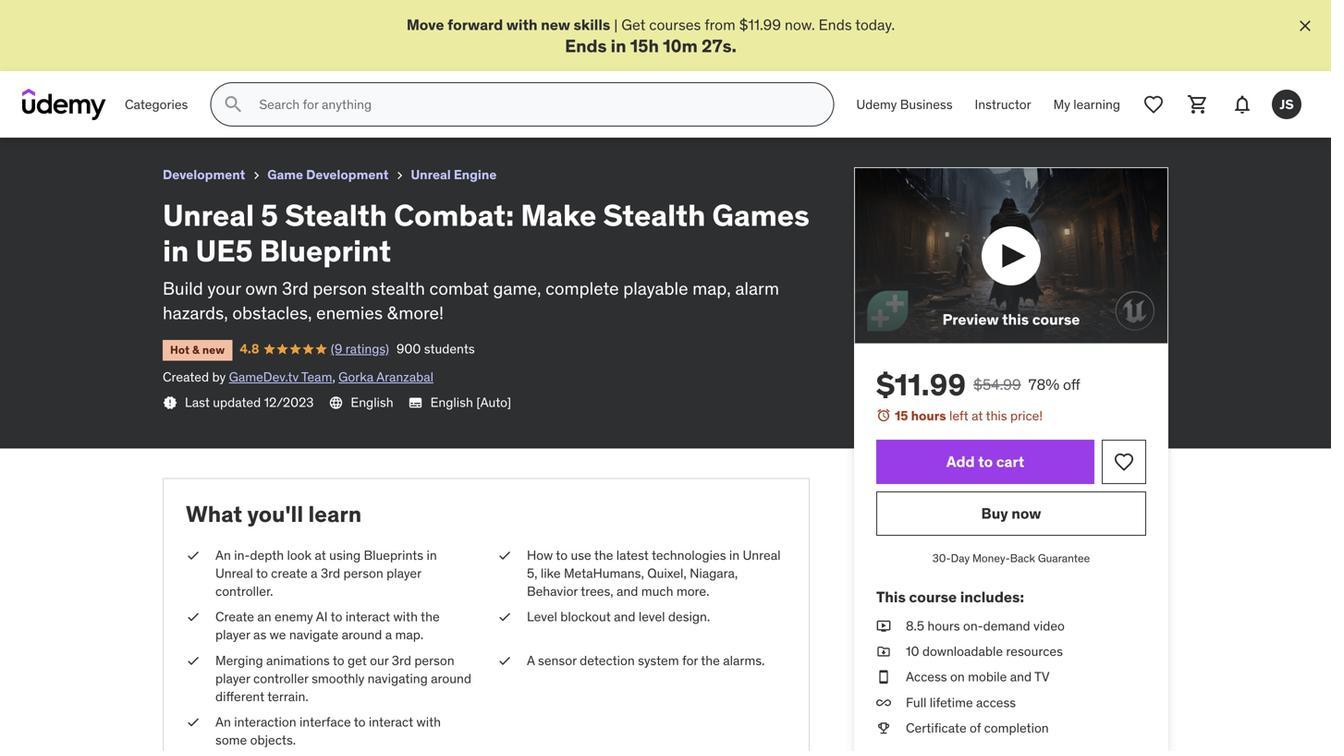 Task type: locate. For each thing, give the bounding box(es) containing it.
an inside an interaction interface to interact with some objects.
[[215, 714, 231, 731]]

1 vertical spatial course
[[909, 588, 957, 607]]

around inside 'merging animations to get our 3rd person player controller smoothly navigating around different terrain.'
[[431, 671, 471, 687]]

xsmall image left access in the right bottom of the page
[[876, 669, 891, 687]]

0 horizontal spatial development
[[163, 167, 245, 183]]

with inside an interaction interface to interact with some objects.
[[416, 714, 441, 731]]

2 vertical spatial the
[[701, 653, 720, 669]]

level
[[639, 609, 665, 626]]

xsmall image left certificate
[[876, 720, 891, 738]]

design.
[[668, 609, 710, 626]]

xsmall image
[[392, 168, 407, 183], [163, 396, 178, 410], [186, 547, 201, 565], [186, 608, 201, 627], [497, 608, 512, 627], [876, 643, 891, 661], [186, 652, 201, 670], [876, 669, 891, 687], [186, 714, 201, 732], [876, 720, 891, 738]]

make up 'submit search' image
[[194, 8, 232, 27]]

an up some
[[215, 714, 231, 731]]

1 vertical spatial an
[[215, 714, 231, 731]]

xsmall image for system
[[497, 652, 512, 670]]

0 vertical spatial course
[[1032, 310, 1080, 329]]

in left move
[[342, 8, 355, 27]]

how to use the latest technologies in unreal 5, like metahumans, quixel, niagara, behavior trees, and much more.
[[527, 547, 781, 600]]

created
[[163, 369, 209, 385]]

money-
[[973, 551, 1010, 566]]

person down map.
[[414, 653, 454, 669]]

ai
[[316, 609, 328, 626]]

in inside how to use the latest technologies in unreal 5, like metahumans, quixel, niagara, behavior trees, and much more.
[[729, 547, 740, 564]]

course up "78%"
[[1032, 310, 1080, 329]]

development inside 'link'
[[306, 167, 389, 183]]

xsmall image left last
[[163, 396, 178, 410]]

to left cart
[[978, 452, 993, 471]]

interact down navigating
[[369, 714, 413, 731]]

cart
[[996, 452, 1024, 471]]

use
[[571, 547, 591, 564]]

unreal 5 stealth combat: make stealth games in ue5 blueprint build your own 3rd person stealth combat game, complete playable map, alarm hazards, obstacles, enemies  &more!
[[163, 197, 810, 324]]

0 vertical spatial around
[[342, 627, 382, 644]]

15
[[895, 408, 908, 424]]

0 horizontal spatial $11.99
[[739, 15, 781, 34]]

3rd up navigating
[[392, 653, 411, 669]]

0 vertical spatial 3rd
[[282, 277, 309, 299]]

blockout
[[560, 609, 611, 626]]

1 horizontal spatial english
[[430, 394, 473, 411]]

course up 8.5
[[909, 588, 957, 607]]

development down 'submit search' image
[[163, 167, 245, 183]]

close image
[[1296, 17, 1315, 35]]

aranzabal
[[376, 369, 434, 385]]

person down using
[[343, 565, 383, 582]]

games
[[290, 8, 338, 27], [712, 197, 810, 234]]

1 horizontal spatial games
[[712, 197, 810, 234]]

2 an from the top
[[215, 714, 231, 731]]

0 vertical spatial hours
[[911, 408, 946, 424]]

level
[[527, 609, 557, 626]]

1 english from the left
[[351, 394, 393, 411]]

player inside create an enemy ai to interact with the player as we navigate around a map.
[[215, 627, 250, 644]]

$11.99 left the "now."
[[739, 15, 781, 34]]

0 vertical spatial this
[[1002, 310, 1029, 329]]

an inside an in-depth look at using blueprints in unreal to create a 3rd person player controller.
[[215, 547, 231, 564]]

at right look
[[315, 547, 326, 564]]

includes:
[[960, 588, 1024, 607]]

0 horizontal spatial ue5
[[196, 232, 253, 269]]

2 horizontal spatial 3rd
[[392, 653, 411, 669]]

xsmall image left merging
[[186, 652, 201, 670]]

more.
[[677, 583, 709, 600]]

1 vertical spatial new
[[202, 343, 225, 357]]

1 vertical spatial 5
[[261, 197, 278, 234]]

1 vertical spatial person
[[343, 565, 383, 582]]

make
[[194, 8, 232, 27], [521, 197, 597, 234]]

3rd up obstacles,
[[282, 277, 309, 299]]

add to cart
[[947, 452, 1024, 471]]

xsmall image left a
[[497, 652, 512, 670]]

interact up get
[[346, 609, 390, 626]]

(9 ratings)
[[331, 341, 389, 357]]

in inside an in-depth look at using blueprints in unreal to create a 3rd person player controller.
[[427, 547, 437, 564]]

course inside button
[[1032, 310, 1080, 329]]

xsmall image for the
[[497, 547, 512, 565]]

and left level
[[614, 609, 636, 626]]

make for unreal 5 stealth combat: make stealth games in ue5 blueprint build your own 3rd person stealth combat game, complete playable map, alarm hazards, obstacles, enemies  &more!
[[521, 197, 597, 234]]

1 vertical spatial around
[[431, 671, 471, 687]]

xsmall image for certificate of completion
[[876, 720, 891, 738]]

xsmall image left interaction
[[186, 714, 201, 732]]

and left tv
[[1010, 669, 1032, 686]]

a left map.
[[385, 627, 392, 644]]

to right 'ai'
[[331, 609, 342, 626]]

unreal engine
[[411, 167, 497, 183]]

map,
[[693, 277, 731, 299]]

interact inside create an enemy ai to interact with the player as we navigate around a map.
[[346, 609, 390, 626]]

0 vertical spatial person
[[313, 277, 367, 299]]

day
[[951, 551, 970, 566]]

ue5
[[358, 8, 387, 27], [196, 232, 253, 269]]

new left skills
[[541, 15, 570, 34]]

left
[[949, 408, 969, 424]]

like
[[541, 565, 561, 582]]

combat: for unreal 5 stealth combat: make stealth games in ue5 blueprint
[[130, 8, 191, 27]]

a inside an in-depth look at using blueprints in unreal to create a 3rd person player controller.
[[311, 565, 318, 582]]

interact inside an interaction interface to interact with some objects.
[[369, 714, 413, 731]]

1 vertical spatial hours
[[928, 618, 960, 635]]

english down gorka aranzabal link
[[351, 394, 393, 411]]

0 vertical spatial the
[[594, 547, 613, 564]]

around right navigating
[[431, 671, 471, 687]]

person inside an in-depth look at using blueprints in unreal to create a 3rd person player controller.
[[343, 565, 383, 582]]

playable
[[623, 277, 688, 299]]

.
[[732, 35, 737, 57]]

gamedev.tv
[[229, 369, 299, 385]]

0 vertical spatial an
[[215, 547, 231, 564]]

in down |
[[611, 35, 626, 57]]

30-day money-back guarantee
[[933, 551, 1090, 566]]

1 horizontal spatial around
[[431, 671, 471, 687]]

new inside the move forward with new skills | get courses from $11.99 now. ends today. ends in 15h 10m 27s .
[[541, 15, 570, 34]]

900 students
[[396, 341, 475, 357]]

enemies
[[316, 302, 383, 324]]

unreal inside how to use the latest technologies in unreal 5, like metahumans, quixel, niagara, behavior trees, and much more.
[[743, 547, 781, 564]]

combat: down the unreal engine link
[[394, 197, 514, 234]]

an interaction interface to interact with some objects.
[[215, 714, 441, 749]]

unreal for unreal engine
[[411, 167, 451, 183]]

mobile
[[968, 669, 1007, 686]]

english for english [auto]
[[430, 394, 473, 411]]

games inside unreal 5 stealth combat: make stealth games in ue5 blueprint build your own 3rd person stealth combat game, complete playable map, alarm hazards, obstacles, enemies  &more!
[[712, 197, 810, 234]]

with down navigating
[[416, 714, 441, 731]]

unreal down in-
[[215, 565, 253, 582]]

5 for unreal 5 stealth combat: make stealth games in ue5 blueprint
[[64, 8, 73, 27]]

buy
[[981, 504, 1008, 523]]

1 vertical spatial player
[[215, 627, 250, 644]]

0 horizontal spatial combat:
[[130, 8, 191, 27]]

5 down game
[[261, 197, 278, 234]]

games for unreal 5 stealth combat: make stealth games in ue5 blueprint
[[290, 8, 338, 27]]

ends right the "now."
[[819, 15, 852, 34]]

0 vertical spatial new
[[541, 15, 570, 34]]

courses
[[649, 15, 701, 34]]

unreal for unreal 5 stealth combat: make stealth games in ue5 blueprint build your own 3rd person stealth combat game, complete playable map, alarm hazards, obstacles, enemies  &more!
[[163, 197, 254, 234]]

0 horizontal spatial games
[[290, 8, 338, 27]]

with up map.
[[393, 609, 418, 626]]

a down look
[[311, 565, 318, 582]]

2 horizontal spatial the
[[701, 653, 720, 669]]

xsmall image for merging animations to get our 3rd person player controller smoothly navigating around different terrain.
[[186, 652, 201, 670]]

xsmall image down what
[[186, 547, 201, 565]]

1 horizontal spatial 3rd
[[321, 565, 340, 582]]

an for an in-depth look at using blueprints in unreal to create a 3rd person player controller.
[[215, 547, 231, 564]]

buy now
[[981, 504, 1041, 523]]

xsmall image left 10
[[876, 643, 891, 661]]

xsmall image for access on mobile and tv
[[876, 669, 891, 687]]

1 vertical spatial with
[[393, 609, 418, 626]]

0 vertical spatial games
[[290, 8, 338, 27]]

8.5 hours on-demand video
[[906, 618, 1065, 635]]

hours for 8.5
[[928, 618, 960, 635]]

now.
[[785, 15, 815, 34]]

player
[[387, 565, 421, 582], [215, 627, 250, 644], [215, 671, 250, 687]]

ends
[[819, 15, 852, 34], [565, 35, 607, 57]]

how
[[527, 547, 553, 564]]

xsmall image for level blockout and level design.
[[497, 608, 512, 627]]

make up complete
[[521, 197, 597, 234]]

0 vertical spatial interact
[[346, 609, 390, 626]]

$11.99 up 15
[[876, 367, 966, 403]]

unreal inside unreal 5 stealth combat: make stealth games in ue5 blueprint build your own 3rd person stealth combat game, complete playable map, alarm hazards, obstacles, enemies  &more!
[[163, 197, 254, 234]]

hours
[[911, 408, 946, 424], [928, 618, 960, 635]]

access on mobile and tv
[[906, 669, 1050, 686]]

to inside add to cart button
[[978, 452, 993, 471]]

1 horizontal spatial at
[[972, 408, 983, 424]]

ends down skills
[[565, 35, 607, 57]]

at inside an in-depth look at using blueprints in unreal to create a 3rd person player controller.
[[315, 547, 326, 564]]

0 horizontal spatial ends
[[565, 35, 607, 57]]

player down create
[[215, 627, 250, 644]]

new right the '&'
[[202, 343, 225, 357]]

unreal right technologies
[[743, 547, 781, 564]]

4.8
[[240, 341, 259, 357]]

0 horizontal spatial 5
[[64, 8, 73, 27]]

terrain.
[[267, 689, 308, 705]]

1 horizontal spatial 5
[[261, 197, 278, 234]]

1 horizontal spatial a
[[385, 627, 392, 644]]

and up level blockout and level design.
[[617, 583, 638, 600]]

xsmall image for create an enemy ai to interact with the player as we navigate around a map.
[[186, 608, 201, 627]]

1 horizontal spatial the
[[594, 547, 613, 564]]

ue5 left move
[[358, 8, 387, 27]]

instructor
[[975, 96, 1031, 113]]

xsmall image
[[249, 168, 264, 183], [497, 547, 512, 565], [876, 618, 891, 636], [497, 652, 512, 670], [876, 694, 891, 712]]

and
[[617, 583, 638, 600], [614, 609, 636, 626], [1010, 669, 1032, 686]]

the right for in the right bottom of the page
[[701, 653, 720, 669]]

&
[[192, 343, 200, 357]]

this left price!
[[986, 408, 1007, 424]]

0 vertical spatial 5
[[64, 8, 73, 27]]

in right blueprints
[[427, 547, 437, 564]]

add
[[947, 452, 975, 471]]

with right forward
[[506, 15, 538, 34]]

course
[[1032, 310, 1080, 329], [909, 588, 957, 607]]

get
[[621, 15, 646, 34]]

my
[[1054, 96, 1070, 113]]

in up the niagara,
[[729, 547, 740, 564]]

resources
[[1006, 644, 1063, 660]]

1 vertical spatial $11.99
[[876, 367, 966, 403]]

3rd inside unreal 5 stealth combat: make stealth games in ue5 blueprint build your own 3rd person stealth combat game, complete playable map, alarm hazards, obstacles, enemies  &more!
[[282, 277, 309, 299]]

ue5 inside unreal 5 stealth combat: make stealth games in ue5 blueprint build your own 3rd person stealth combat game, complete playable map, alarm hazards, obstacles, enemies  &more!
[[196, 232, 253, 269]]

xsmall image left how
[[497, 547, 512, 565]]

30-
[[933, 551, 951, 566]]

the up map.
[[421, 609, 440, 626]]

in up build
[[163, 232, 189, 269]]

build
[[163, 277, 203, 299]]

0 horizontal spatial english
[[351, 394, 393, 411]]

0 vertical spatial at
[[972, 408, 983, 424]]

development right game
[[306, 167, 389, 183]]

to inside create an enemy ai to interact with the player as we navigate around a map.
[[331, 609, 342, 626]]

stealth
[[371, 277, 425, 299]]

0 vertical spatial player
[[387, 565, 421, 582]]

unreal for unreal 5 stealth combat: make stealth games in ue5 blueprint
[[15, 8, 61, 27]]

0 horizontal spatial at
[[315, 547, 326, 564]]

1 vertical spatial 3rd
[[321, 565, 340, 582]]

at right left
[[972, 408, 983, 424]]

5 inside unreal 5 stealth combat: make stealth games in ue5 blueprint build your own 3rd person stealth combat game, complete playable map, alarm hazards, obstacles, enemies  &more!
[[261, 197, 278, 234]]

to up the smoothly
[[333, 653, 344, 669]]

english
[[351, 394, 393, 411], [430, 394, 473, 411]]

xsmall image down the this
[[876, 618, 891, 636]]

0 horizontal spatial around
[[342, 627, 382, 644]]

combat: for unreal 5 stealth combat: make stealth games in ue5 blueprint build your own 3rd person stealth combat game, complete playable map, alarm hazards, obstacles, enemies  &more!
[[394, 197, 514, 234]]

2 english from the left
[[430, 394, 473, 411]]

2 vertical spatial person
[[414, 653, 454, 669]]

an left in-
[[215, 547, 231, 564]]

hours right 8.5
[[928, 618, 960, 635]]

1 vertical spatial games
[[712, 197, 810, 234]]

ue5 up your
[[196, 232, 253, 269]]

0 horizontal spatial make
[[194, 8, 232, 27]]

by
[[212, 369, 226, 385]]

around inside create an enemy ai to interact with the player as we navigate around a map.
[[342, 627, 382, 644]]

person
[[313, 277, 367, 299], [343, 565, 383, 582], [414, 653, 454, 669]]

unreal left engine
[[411, 167, 451, 183]]

1 vertical spatial combat:
[[394, 197, 514, 234]]

0 horizontal spatial 3rd
[[282, 277, 309, 299]]

metahumans,
[[564, 565, 644, 582]]

around up get
[[342, 627, 382, 644]]

0 horizontal spatial new
[[202, 343, 225, 357]]

1 vertical spatial make
[[521, 197, 597, 234]]

0 vertical spatial combat:
[[130, 8, 191, 27]]

controller
[[253, 671, 308, 687]]

5
[[64, 8, 73, 27], [261, 197, 278, 234]]

1 horizontal spatial course
[[1032, 310, 1080, 329]]

0 vertical spatial ue5
[[358, 8, 387, 27]]

xsmall image left game
[[249, 168, 264, 183]]

a
[[527, 653, 535, 669]]

2 development from the left
[[306, 167, 389, 183]]

0 vertical spatial blueprint
[[390, 8, 456, 27]]

0 vertical spatial and
[[617, 583, 638, 600]]

1 vertical spatial this
[[986, 408, 1007, 424]]

2 vertical spatial player
[[215, 671, 250, 687]]

1 an from the top
[[215, 547, 231, 564]]

on-
[[963, 618, 983, 635]]

0 vertical spatial $11.99
[[739, 15, 781, 34]]

to inside how to use the latest technologies in unreal 5, like metahumans, quixel, niagara, behavior trees, and much more.
[[556, 547, 568, 564]]

combat: inside unreal 5 stealth combat: make stealth games in ue5 blueprint build your own 3rd person stealth combat game, complete playable map, alarm hazards, obstacles, enemies  &more!
[[394, 197, 514, 234]]

person up enemies
[[313, 277, 367, 299]]

1 horizontal spatial new
[[541, 15, 570, 34]]

1 vertical spatial blueprint
[[259, 232, 391, 269]]

blueprint inside unreal 5 stealth combat: make stealth games in ue5 blueprint build your own 3rd person stealth combat game, complete playable map, alarm hazards, obstacles, enemies  &more!
[[259, 232, 391, 269]]

hours right 15
[[911, 408, 946, 424]]

1 horizontal spatial ue5
[[358, 8, 387, 27]]

the up metahumans,
[[594, 547, 613, 564]]

as
[[253, 627, 266, 644]]

development link
[[163, 164, 245, 187]]

1 vertical spatial at
[[315, 547, 326, 564]]

player down blueprints
[[387, 565, 421, 582]]

ue5 for unreal 5 stealth combat: make stealth games in ue5 blueprint build your own 3rd person stealth combat game, complete playable map, alarm hazards, obstacles, enemies  &more!
[[196, 232, 253, 269]]

0 horizontal spatial the
[[421, 609, 440, 626]]

8.5
[[906, 618, 924, 635]]

detection
[[580, 653, 635, 669]]

combat: up categories
[[130, 8, 191, 27]]

to left use
[[556, 547, 568, 564]]

xsmall image left create
[[186, 608, 201, 627]]

player down merging
[[215, 671, 250, 687]]

0 horizontal spatial a
[[311, 565, 318, 582]]

around
[[342, 627, 382, 644], [431, 671, 471, 687]]

0 vertical spatial a
[[311, 565, 318, 582]]

1 horizontal spatial combat:
[[394, 197, 514, 234]]

on
[[950, 669, 965, 686]]

xsmall image left the level on the left bottom
[[497, 608, 512, 627]]

1 horizontal spatial development
[[306, 167, 389, 183]]

gorka
[[339, 369, 374, 385]]

create
[[271, 565, 308, 582]]

5 up the udemy image at top left
[[64, 8, 73, 27]]

to right interface on the left
[[354, 714, 366, 731]]

blueprint for unreal 5 stealth combat: make stealth games in ue5 blueprint
[[390, 8, 456, 27]]

person inside 'merging animations to get our 3rd person player controller smoothly navigating around different terrain.'
[[414, 653, 454, 669]]

xsmall image for an interaction interface to interact with some objects.
[[186, 714, 201, 732]]

1 vertical spatial a
[[385, 627, 392, 644]]

english right 'closed captions' 'icon'
[[430, 394, 473, 411]]

our
[[370, 653, 389, 669]]

0 vertical spatial make
[[194, 8, 232, 27]]

3rd down using
[[321, 565, 340, 582]]

in inside unreal 5 stealth combat: make stealth games in ue5 blueprint build your own 3rd person stealth combat game, complete playable map, alarm hazards, obstacles, enemies  &more!
[[163, 232, 189, 269]]

to inside 'merging animations to get our 3rd person player controller smoothly navigating around different terrain.'
[[333, 653, 344, 669]]

2 vertical spatial with
[[416, 714, 441, 731]]

to down depth
[[256, 565, 268, 582]]

1 vertical spatial interact
[[369, 714, 413, 731]]

1 vertical spatial the
[[421, 609, 440, 626]]

xsmall image for an in-depth look at using blueprints in unreal to create a 3rd person player controller.
[[186, 547, 201, 565]]

1 vertical spatial ue5
[[196, 232, 253, 269]]

$11.99
[[739, 15, 781, 34], [876, 367, 966, 403]]

0 vertical spatial with
[[506, 15, 538, 34]]

make inside unreal 5 stealth combat: make stealth games in ue5 blueprint build your own 3rd person stealth combat game, complete playable map, alarm hazards, obstacles, enemies  &more!
[[521, 197, 597, 234]]

1 horizontal spatial make
[[521, 197, 597, 234]]

animations
[[266, 653, 330, 669]]

unreal up the udemy image at top left
[[15, 8, 61, 27]]

unreal down development "link"
[[163, 197, 254, 234]]

2 vertical spatial 3rd
[[392, 653, 411, 669]]

this right "preview"
[[1002, 310, 1029, 329]]

instructor link
[[964, 82, 1042, 127]]



Task type: vqa. For each thing, say whether or not it's contained in the screenshot.
first •
no



Task type: describe. For each thing, give the bounding box(es) containing it.
smoothly
[[312, 671, 365, 687]]

we
[[270, 627, 286, 644]]

english for english
[[351, 394, 393, 411]]

an
[[257, 609, 271, 626]]

in for an in-depth look at using blueprints in unreal to create a 3rd person player controller.
[[427, 547, 437, 564]]

game development link
[[267, 164, 389, 187]]

player inside an in-depth look at using blueprints in unreal to create a 3rd person player controller.
[[387, 565, 421, 582]]

ue5 for unreal 5 stealth combat: make stealth games in ue5 blueprint
[[358, 8, 387, 27]]

hours for 15
[[911, 408, 946, 424]]

make for unreal 5 stealth combat: make stealth games in ue5 blueprint
[[194, 8, 232, 27]]

unreal 5 stealth combat: make stealth games in ue5 blueprint
[[15, 8, 456, 27]]

10 downloadable resources
[[906, 644, 1063, 660]]

tv
[[1035, 669, 1050, 686]]

buy now button
[[876, 492, 1146, 536]]

technologies
[[652, 547, 726, 564]]

interface
[[299, 714, 351, 731]]

full
[[906, 695, 927, 711]]

this
[[876, 588, 906, 607]]

5 for unreal 5 stealth combat: make stealth games in ue5 blueprint build your own 3rd person stealth combat game, complete playable map, alarm hazards, obstacles, enemies  &more!
[[261, 197, 278, 234]]

notifications image
[[1231, 94, 1254, 116]]

wishlist image
[[1113, 451, 1135, 473]]

person inside unreal 5 stealth combat: make stealth games in ue5 blueprint build your own 3rd person stealth combat game, complete playable map, alarm hazards, obstacles, enemies  &more!
[[313, 277, 367, 299]]

blueprint for unreal 5 stealth combat: make stealth games in ue5 blueprint build your own 3rd person stealth combat game, complete playable map, alarm hazards, obstacles, enemies  &more!
[[259, 232, 391, 269]]

2 vertical spatial and
[[1010, 669, 1032, 686]]

js
[[1280, 96, 1294, 113]]

in inside the move forward with new skills | get courses from $11.99 now. ends today. ends in 15h 10m 27s .
[[611, 35, 626, 57]]

1 development from the left
[[163, 167, 245, 183]]

game,
[[493, 277, 541, 299]]

my learning link
[[1042, 82, 1132, 127]]

merging
[[215, 653, 263, 669]]

1 horizontal spatial $11.99
[[876, 367, 966, 403]]

own
[[245, 277, 278, 299]]

some
[[215, 732, 247, 749]]

3rd inside an in-depth look at using blueprints in unreal to create a 3rd person player controller.
[[321, 565, 340, 582]]

Search for anything text field
[[255, 89, 811, 120]]

game development
[[267, 167, 389, 183]]

with inside create an enemy ai to interact with the player as we navigate around a map.
[[393, 609, 418, 626]]

&more!
[[387, 302, 444, 324]]

udemy
[[856, 96, 897, 113]]

unreal engine link
[[411, 164, 497, 187]]

xsmall image for demand
[[876, 618, 891, 636]]

quixel,
[[647, 565, 687, 582]]

access
[[976, 695, 1016, 711]]

preview this course button
[[854, 168, 1169, 344]]

unreal inside an in-depth look at using blueprints in unreal to create a 3rd person player controller.
[[215, 565, 253, 582]]

xsmall image left the unreal engine link
[[392, 168, 407, 183]]

an in-depth look at using blueprints in unreal to create a 3rd person player controller.
[[215, 547, 437, 600]]

$54.99
[[974, 375, 1021, 394]]

completion
[[984, 720, 1049, 737]]

downloadable
[[922, 644, 1003, 660]]

preview
[[943, 310, 999, 329]]

alarm
[[735, 277, 779, 299]]

in-
[[234, 547, 250, 564]]

sensor
[[538, 653, 577, 669]]

hot & new
[[170, 343, 225, 357]]

and inside how to use the latest technologies in unreal 5, like metahumans, quixel, niagara, behavior trees, and much more.
[[617, 583, 638, 600]]

complete
[[546, 277, 619, 299]]

add to cart button
[[876, 440, 1095, 484]]

game
[[267, 167, 303, 183]]

back
[[1010, 551, 1035, 566]]

the inside how to use the latest technologies in unreal 5, like metahumans, quixel, niagara, behavior trees, and much more.
[[594, 547, 613, 564]]

15 hours left at this price!
[[895, 408, 1043, 424]]

alarms.
[[723, 653, 765, 669]]

alarm image
[[876, 408, 891, 423]]

niagara,
[[690, 565, 738, 582]]

last updated 12/2023
[[185, 394, 314, 411]]

english [auto]
[[430, 394, 511, 411]]

12/2023
[[264, 394, 314, 411]]

course language image
[[329, 396, 343, 410]]

900
[[396, 341, 421, 357]]

preview this course
[[943, 310, 1080, 329]]

games for unreal 5 stealth combat: make stealth games in ue5 blueprint build your own 3rd person stealth combat game, complete playable map, alarm hazards, obstacles, enemies  &more!
[[712, 197, 810, 234]]

move
[[407, 15, 444, 34]]

xsmall image for last updated 12/2023
[[163, 396, 178, 410]]

blueprints
[[364, 547, 424, 564]]

certificate
[[906, 720, 967, 737]]

with inside the move forward with new skills | get courses from $11.99 now. ends today. ends in 15h 10m 27s .
[[506, 15, 538, 34]]

udemy business
[[856, 96, 953, 113]]

1 vertical spatial and
[[614, 609, 636, 626]]

udemy business link
[[845, 82, 964, 127]]

hot
[[170, 343, 190, 357]]

from
[[705, 15, 736, 34]]

(9
[[331, 341, 342, 357]]

an for an interaction interface to interact with some objects.
[[215, 714, 231, 731]]

business
[[900, 96, 953, 113]]

a inside create an enemy ai to interact with the player as we navigate around a map.
[[385, 627, 392, 644]]

obstacles,
[[232, 302, 312, 324]]

closed captions image
[[408, 395, 423, 410]]

the inside create an enemy ai to interact with the player as we navigate around a map.
[[421, 609, 440, 626]]

for
[[682, 653, 698, 669]]

to inside an in-depth look at using blueprints in unreal to create a 3rd person player controller.
[[256, 565, 268, 582]]

this inside button
[[1002, 310, 1029, 329]]

created by gamedev.tv team , gorka aranzabal
[[163, 369, 434, 385]]

player inside 'merging animations to get our 3rd person player controller smoothly navigating around different terrain.'
[[215, 671, 250, 687]]

,
[[332, 369, 335, 385]]

udemy image
[[22, 89, 106, 120]]

$11.99 inside the move forward with new skills | get courses from $11.99 now. ends today. ends in 15h 10m 27s .
[[739, 15, 781, 34]]

xsmall image left full
[[876, 694, 891, 712]]

you'll
[[247, 501, 303, 528]]

get
[[348, 653, 367, 669]]

interaction
[[234, 714, 296, 731]]

in for unreal 5 stealth combat: make stealth games in ue5 blueprint build your own 3rd person stealth combat game, complete playable map, alarm hazards, obstacles, enemies  &more!
[[163, 232, 189, 269]]

1 horizontal spatial ends
[[819, 15, 852, 34]]

xsmall image for 10 downloadable resources
[[876, 643, 891, 661]]

now
[[1012, 504, 1041, 523]]

video
[[1034, 618, 1065, 635]]

combat
[[429, 277, 489, 299]]

trees,
[[581, 583, 614, 600]]

[auto]
[[476, 394, 511, 411]]

15h 10m 27s
[[630, 35, 732, 57]]

3rd inside 'merging animations to get our 3rd person player controller smoothly navigating around different terrain.'
[[392, 653, 411, 669]]

controller.
[[215, 583, 273, 600]]

in for unreal 5 stealth combat: make stealth games in ue5 blueprint
[[342, 8, 355, 27]]

certificate of completion
[[906, 720, 1049, 737]]

merging animations to get our 3rd person player controller smoothly navigating around different terrain.
[[215, 653, 471, 705]]

wishlist image
[[1143, 94, 1165, 116]]

shopping cart with 0 items image
[[1187, 94, 1209, 116]]

to inside an interaction interface to interact with some objects.
[[354, 714, 366, 731]]

submit search image
[[222, 94, 244, 116]]

learning
[[1074, 96, 1120, 113]]

using
[[329, 547, 361, 564]]

ratings)
[[346, 341, 389, 357]]

0 horizontal spatial course
[[909, 588, 957, 607]]

access
[[906, 669, 947, 686]]

off
[[1063, 375, 1081, 394]]

5,
[[527, 565, 538, 582]]



